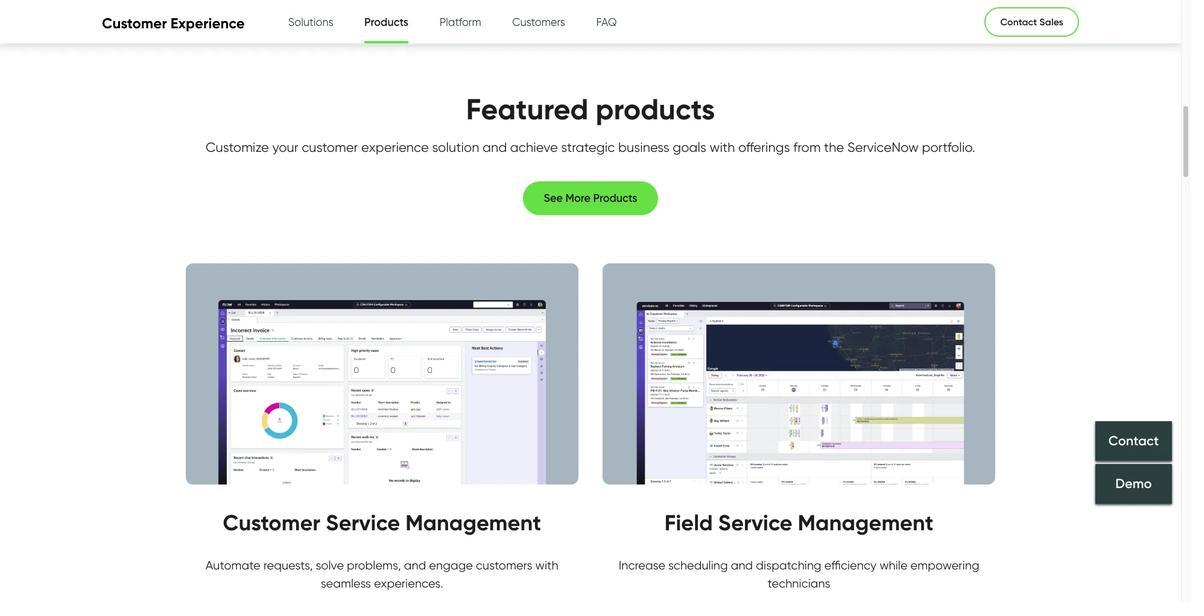 Task type: vqa. For each thing, say whether or not it's contained in the screenshot.
Contact for Contact
yes



Task type: locate. For each thing, give the bounding box(es) containing it.
0 vertical spatial contact
[[1000, 16, 1037, 28]]

featured products
[[466, 91, 715, 127]]

products link
[[364, 1, 408, 48]]

featured
[[466, 91, 588, 127]]

with right goals
[[710, 139, 735, 155]]

1 vertical spatial contact
[[1108, 433, 1159, 449]]

empowering
[[911, 558, 979, 573]]

with inside automate requests, solve problems, and engage customers with seamless experiences.
[[535, 558, 558, 573]]

solution
[[432, 139, 479, 155]]

and right scheduling
[[731, 558, 753, 573]]

0 horizontal spatial contact
[[1000, 16, 1037, 28]]

while
[[880, 558, 908, 573]]

management up engage
[[405, 509, 541, 536]]

contact sales link
[[985, 7, 1079, 36]]

products
[[596, 91, 715, 127]]

experiences.
[[374, 576, 443, 591]]

1 vertical spatial with
[[535, 558, 558, 573]]

field service management
[[665, 509, 933, 536]]

from
[[793, 139, 821, 155]]

1 management from the left
[[405, 509, 541, 536]]

customers
[[476, 558, 532, 573]]

customer service management
[[223, 509, 541, 536]]

0 horizontal spatial customer
[[102, 15, 167, 32]]

2 service from the left
[[718, 509, 792, 536]]

contact up demo
[[1108, 433, 1159, 449]]

solve
[[316, 558, 344, 573]]

and inside 'increase scheduling and dispatching efficiency while empowering technicians'
[[731, 558, 753, 573]]

1 vertical spatial customer
[[223, 509, 320, 536]]

and up experiences.
[[404, 558, 426, 573]]

1 horizontal spatial service
[[718, 509, 792, 536]]

service up problems,
[[326, 509, 400, 536]]

the
[[824, 139, 844, 155]]

1 horizontal spatial management
[[798, 509, 933, 536]]

1 horizontal spatial customer
[[223, 509, 320, 536]]

customer experience
[[102, 15, 245, 32]]

strategic
[[561, 139, 615, 155]]

more
[[565, 192, 591, 205]]

and
[[483, 139, 507, 155], [404, 558, 426, 573], [731, 558, 753, 573]]

0 horizontal spatial service
[[326, 509, 400, 536]]

service for customer
[[326, 509, 400, 536]]

increase scheduling and dispatching efficiency while empowering technicians
[[619, 558, 979, 591]]

0 horizontal spatial and
[[404, 558, 426, 573]]

0 horizontal spatial with
[[535, 558, 558, 573]]

0 vertical spatial products
[[364, 16, 408, 29]]

with
[[710, 139, 735, 155], [535, 558, 558, 573]]

1 horizontal spatial products
[[593, 192, 637, 205]]

contact for contact
[[1108, 433, 1159, 449]]

2 horizontal spatial and
[[731, 558, 753, 573]]

service up dispatching
[[718, 509, 792, 536]]

1 horizontal spatial and
[[483, 139, 507, 155]]

demo
[[1115, 476, 1152, 493]]

seamless
[[321, 576, 371, 591]]

0 vertical spatial customer
[[102, 15, 167, 32]]

1 horizontal spatial contact
[[1108, 433, 1159, 449]]

management
[[405, 509, 541, 536], [798, 509, 933, 536]]

0 horizontal spatial management
[[405, 509, 541, 536]]

customer for customer service management
[[223, 509, 320, 536]]

contact left sales
[[1000, 16, 1037, 28]]

products
[[364, 16, 408, 29], [593, 192, 637, 205]]

2 management from the left
[[798, 509, 933, 536]]

contact
[[1000, 16, 1037, 28], [1108, 433, 1159, 449]]

management up efficiency
[[798, 509, 933, 536]]

with right customers
[[535, 558, 558, 573]]

demo link
[[1095, 465, 1172, 504]]

platform
[[439, 16, 481, 28]]

0 vertical spatial with
[[710, 139, 735, 155]]

solutions
[[288, 16, 333, 28]]

platform link
[[439, 0, 481, 44]]

0 horizontal spatial products
[[364, 16, 408, 29]]

1 service from the left
[[326, 509, 400, 536]]

and right solution
[[483, 139, 507, 155]]

customer
[[102, 15, 167, 32], [223, 509, 320, 536]]

sales
[[1039, 16, 1063, 28]]

1 vertical spatial products
[[593, 192, 637, 205]]

service
[[326, 509, 400, 536], [718, 509, 792, 536]]

field
[[665, 509, 713, 536]]

requests,
[[263, 558, 313, 573]]

business
[[618, 139, 669, 155]]

management for field service management
[[798, 509, 933, 536]]

solutions link
[[288, 0, 333, 44]]

problems,
[[347, 558, 401, 573]]



Task type: describe. For each thing, give the bounding box(es) containing it.
increase
[[619, 558, 665, 573]]

automate requests, solve problems, and engage customers with seamless experiences.
[[206, 558, 558, 591]]

field service management image image
[[603, 264, 995, 485]]

scheduling
[[668, 558, 728, 573]]

customers link
[[512, 0, 565, 44]]

and inside automate requests, solve problems, and engage customers with seamless experiences.
[[404, 558, 426, 573]]

experience
[[171, 15, 245, 32]]

go to servicenow account image
[[1070, 17, 1085, 32]]

service for field
[[718, 509, 792, 536]]

customer for customer experience
[[102, 15, 167, 32]]

management for customer service management
[[405, 509, 541, 536]]

products inside the see more products link
[[593, 192, 637, 205]]

technicians
[[768, 576, 830, 591]]

see
[[544, 192, 563, 205]]

portfolio.
[[922, 139, 975, 155]]

your
[[272, 139, 298, 155]]

automate
[[206, 558, 260, 573]]

dispatching
[[756, 558, 821, 573]]

contact for contact sales
[[1000, 16, 1037, 28]]

experience
[[361, 139, 429, 155]]

goals
[[673, 139, 706, 155]]

see more products link
[[523, 182, 658, 215]]

faq
[[596, 16, 617, 28]]

achieve
[[510, 139, 558, 155]]

offerings
[[738, 139, 790, 155]]

contact link
[[1095, 422, 1172, 462]]

servicenow
[[847, 139, 919, 155]]

customize your customer experience solution and achieve strategic business goals with offerings from the servicenow portfolio.
[[206, 139, 975, 155]]

see more products
[[544, 192, 637, 205]]

efficiency
[[824, 558, 876, 573]]

1 horizontal spatial with
[[710, 139, 735, 155]]

engage
[[429, 558, 473, 573]]

customize
[[206, 139, 269, 155]]

customers
[[512, 16, 565, 28]]

customer
[[302, 139, 358, 155]]

contact sales
[[1000, 16, 1063, 28]]

faq link
[[596, 0, 617, 44]]



